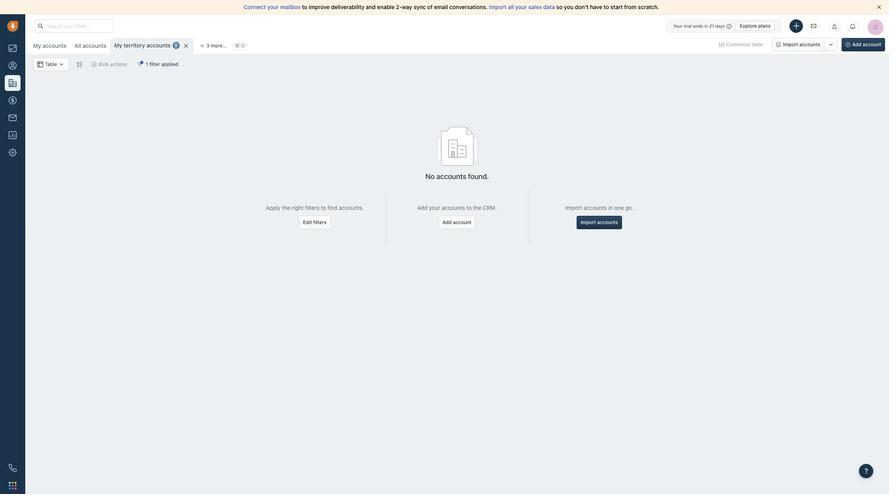 Task type: describe. For each thing, give the bounding box(es) containing it.
bulk
[[99, 61, 109, 67]]

your for add your accounts to the crm.
[[429, 204, 441, 211]]

1 vertical spatial add account button
[[439, 216, 476, 229]]

to left find
[[321, 204, 326, 211]]

container_wx8msf4aqz5i3rn1 image inside 1 filter applied button
[[137, 62, 143, 67]]

3
[[207, 43, 210, 49]]

⌘
[[235, 43, 240, 49]]

2 horizontal spatial add
[[853, 42, 862, 47]]

0 horizontal spatial add
[[418, 204, 428, 211]]

connect your mailbox link
[[244, 4, 302, 10]]

find
[[328, 204, 338, 211]]

table
[[45, 61, 57, 67]]

container_wx8msf4aqz5i3rn1 image for customize table
[[719, 42, 725, 47]]

customize
[[727, 42, 751, 47]]

phone image
[[9, 464, 17, 472]]

import accounts in one go.
[[566, 204, 634, 211]]

accounts.
[[339, 204, 364, 211]]

1
[[146, 61, 148, 67]]

plans
[[759, 23, 771, 29]]

0 vertical spatial in
[[705, 23, 709, 28]]

days
[[716, 23, 725, 28]]

all accounts
[[74, 42, 107, 49]]

improve
[[309, 4, 330, 10]]

3 more... button
[[196, 40, 231, 51]]

accounts up table
[[43, 42, 67, 49]]

add your accounts to the crm.
[[418, 204, 497, 211]]

apply the right filters to find accounts.
[[266, 204, 364, 211]]

one
[[615, 204, 624, 211]]

explore
[[740, 23, 758, 29]]

1 vertical spatial import accounts button
[[577, 216, 623, 229]]

what's new image
[[832, 24, 838, 29]]

bulk actions button
[[86, 58, 132, 71]]

o
[[241, 43, 245, 49]]

connect your mailbox to improve deliverability and enable 2-way sync of email conversations. import all your sales data so you don't have to start from scratch.
[[244, 4, 660, 10]]

my for my territory accounts 0
[[114, 42, 122, 49]]

don't
[[575, 4, 589, 10]]

send email image
[[812, 23, 817, 29]]

actions
[[110, 61, 127, 67]]

my territory accounts 0
[[114, 42, 178, 49]]

explore plans
[[740, 23, 771, 29]]

21
[[710, 23, 715, 28]]

found.
[[468, 172, 489, 181]]

to right mailbox
[[302, 4, 307, 10]]

crm.
[[483, 204, 497, 211]]

0 vertical spatial import accounts button
[[773, 38, 825, 51]]

trial
[[684, 23, 692, 28]]

deliverability
[[331, 4, 365, 10]]

customize table button
[[714, 38, 769, 51]]

2-
[[396, 4, 402, 10]]

have
[[590, 4, 603, 10]]

close image
[[878, 5, 882, 9]]

2 vertical spatial add
[[443, 219, 452, 225]]

import all your sales data link
[[490, 4, 557, 10]]

⌘ o
[[235, 43, 245, 49]]



Task type: vqa. For each thing, say whether or not it's contained in the screenshot.
the days
yes



Task type: locate. For each thing, give the bounding box(es) containing it.
to left start
[[604, 4, 610, 10]]

ends
[[694, 23, 704, 28]]

add account button
[[842, 38, 886, 51], [439, 216, 476, 229]]

0 horizontal spatial my
[[33, 42, 41, 49]]

0 horizontal spatial import accounts button
[[577, 216, 623, 229]]

import accounts button down send email image
[[773, 38, 825, 51]]

the left right
[[282, 204, 290, 211]]

you
[[564, 4, 574, 10]]

3 more...
[[207, 43, 227, 49]]

email
[[434, 4, 448, 10]]

right
[[292, 204, 304, 211]]

edit
[[303, 219, 312, 225]]

accounts down send email image
[[800, 42, 821, 47]]

1 vertical spatial import accounts
[[581, 219, 619, 225]]

phone element
[[5, 460, 21, 476]]

import inside group
[[784, 42, 799, 47]]

account
[[863, 42, 882, 47], [453, 219, 472, 225]]

filters
[[305, 204, 320, 211], [314, 219, 327, 225]]

1 the from the left
[[282, 204, 290, 211]]

in left one
[[609, 204, 613, 211]]

import accounts button
[[773, 38, 825, 51], [577, 216, 623, 229]]

0 vertical spatial import accounts
[[784, 42, 821, 47]]

my territory accounts link
[[114, 42, 171, 49]]

the
[[282, 204, 290, 211], [474, 204, 482, 211]]

1 horizontal spatial add account
[[853, 42, 882, 47]]

import accounts
[[784, 42, 821, 47], [581, 219, 619, 225]]

1 filter applied button
[[132, 58, 184, 71]]

0 vertical spatial add
[[853, 42, 862, 47]]

all
[[508, 4, 514, 10]]

conversations.
[[450, 4, 488, 10]]

freshworks switcher image
[[9, 482, 17, 490]]

filters right edit
[[314, 219, 327, 225]]

import accounts inside group
[[784, 42, 821, 47]]

data
[[544, 4, 555, 10]]

container_wx8msf4aqz5i3rn1 image for bulk actions
[[91, 62, 97, 67]]

account down the "add your accounts to the crm."
[[453, 219, 472, 225]]

import accounts down send email image
[[784, 42, 821, 47]]

your left mailbox
[[267, 4, 279, 10]]

accounts
[[800, 42, 821, 47], [147, 42, 171, 49], [43, 42, 67, 49], [83, 42, 107, 49], [437, 172, 467, 181], [442, 204, 465, 211], [584, 204, 607, 211], [598, 219, 619, 225]]

container_wx8msf4aqz5i3rn1 image left the bulk
[[91, 62, 97, 67]]

way
[[402, 4, 413, 10]]

0 horizontal spatial account
[[453, 219, 472, 225]]

scratch.
[[638, 4, 660, 10]]

style_myh0__igzzd8unmi image
[[77, 61, 82, 67]]

in
[[705, 23, 709, 28], [609, 204, 613, 211]]

0
[[175, 42, 178, 48]]

my
[[114, 42, 122, 49], [33, 42, 41, 49]]

1 horizontal spatial in
[[705, 23, 709, 28]]

no accounts found.
[[426, 172, 489, 181]]

more...
[[211, 43, 227, 49]]

container_wx8msf4aqz5i3rn1 image right table
[[59, 62, 65, 67]]

Search your CRM... text field
[[35, 19, 114, 33]]

1 vertical spatial add
[[418, 204, 428, 211]]

add account
[[853, 42, 882, 47], [443, 219, 472, 225]]

import
[[490, 4, 507, 10], [784, 42, 799, 47], [566, 204, 583, 211], [581, 219, 596, 225]]

accounts down import accounts in one go.
[[598, 219, 619, 225]]

filter
[[149, 61, 160, 67]]

your trial ends in 21 days
[[674, 23, 725, 28]]

filters right right
[[305, 204, 320, 211]]

all
[[74, 42, 81, 49]]

and
[[366, 4, 376, 10]]

0 horizontal spatial import accounts
[[581, 219, 619, 225]]

0 horizontal spatial add account
[[443, 219, 472, 225]]

customize table
[[727, 42, 764, 47]]

1 horizontal spatial your
[[429, 204, 441, 211]]

0 vertical spatial filters
[[305, 204, 320, 211]]

my for my accounts
[[33, 42, 41, 49]]

container_wx8msf4aqz5i3rn1 image for table
[[38, 62, 43, 67]]

to
[[302, 4, 307, 10], [604, 4, 610, 10], [321, 204, 326, 211], [467, 204, 472, 211]]

applied
[[162, 61, 178, 67]]

0 horizontal spatial the
[[282, 204, 290, 211]]

all accounts button
[[70, 38, 110, 54], [74, 42, 107, 49]]

your down no
[[429, 204, 441, 211]]

filters inside button
[[314, 219, 327, 225]]

go.
[[626, 204, 634, 211]]

sales
[[529, 4, 542, 10]]

1 horizontal spatial my
[[114, 42, 122, 49]]

1 vertical spatial in
[[609, 204, 613, 211]]

start
[[611, 4, 623, 10]]

your right all
[[516, 4, 527, 10]]

your for connect your mailbox to improve deliverability and enable 2-way sync of email conversations. import all your sales data so you don't have to start from scratch.
[[267, 4, 279, 10]]

0 horizontal spatial add account button
[[439, 216, 476, 229]]

import accounts button down import accounts in one go.
[[577, 216, 623, 229]]

1 vertical spatial filters
[[314, 219, 327, 225]]

apply
[[266, 204, 281, 211]]

territory
[[124, 42, 145, 49]]

1 vertical spatial add account
[[443, 219, 472, 225]]

add account down close image
[[853, 42, 882, 47]]

add
[[853, 42, 862, 47], [418, 204, 428, 211], [443, 219, 452, 225]]

mailbox
[[280, 4, 301, 10]]

1 horizontal spatial the
[[474, 204, 482, 211]]

2 horizontal spatial your
[[516, 4, 527, 10]]

1 horizontal spatial account
[[863, 42, 882, 47]]

explore plans link
[[736, 21, 776, 31]]

1 horizontal spatial add
[[443, 219, 452, 225]]

add account down the "add your accounts to the crm."
[[443, 219, 472, 225]]

your
[[267, 4, 279, 10], [516, 4, 527, 10], [429, 204, 441, 211]]

1 horizontal spatial import accounts button
[[773, 38, 825, 51]]

no
[[426, 172, 435, 181]]

0 vertical spatial add account
[[853, 42, 882, 47]]

accounts right all
[[83, 42, 107, 49]]

connect
[[244, 4, 266, 10]]

0 vertical spatial add account button
[[842, 38, 886, 51]]

table button
[[33, 58, 69, 71]]

account down close image
[[863, 42, 882, 47]]

0 horizontal spatial in
[[609, 204, 613, 211]]

0 vertical spatial account
[[863, 42, 882, 47]]

my up table popup button at the left
[[33, 42, 41, 49]]

import accounts down import accounts in one go.
[[581, 219, 619, 225]]

accounts inside group
[[800, 42, 821, 47]]

in left the '21' at the top of page
[[705, 23, 709, 28]]

2 the from the left
[[474, 204, 482, 211]]

container_wx8msf4aqz5i3rn1 image left 1
[[137, 62, 143, 67]]

1 filter applied
[[146, 61, 178, 67]]

edit filters
[[303, 219, 327, 225]]

accounts right no
[[437, 172, 467, 181]]

container_wx8msf4aqz5i3rn1 image left customize
[[719, 42, 725, 47]]

from
[[625, 4, 637, 10]]

table
[[752, 42, 764, 47]]

container_wx8msf4aqz5i3rn1 image inside customize table button
[[719, 42, 725, 47]]

container_wx8msf4aqz5i3rn1 image left table
[[38, 62, 43, 67]]

accounts down no accounts found.
[[442, 204, 465, 211]]

container_wx8msf4aqz5i3rn1 image inside 'bulk actions' button
[[91, 62, 97, 67]]

sync
[[414, 4, 426, 10]]

0 horizontal spatial your
[[267, 4, 279, 10]]

of
[[428, 4, 433, 10]]

my accounts button
[[29, 38, 70, 54], [33, 42, 67, 49]]

1 vertical spatial account
[[453, 219, 472, 225]]

the left crm.
[[474, 204, 482, 211]]

1 horizontal spatial add account button
[[842, 38, 886, 51]]

enable
[[377, 4, 395, 10]]

to left crm.
[[467, 204, 472, 211]]

your
[[674, 23, 683, 28]]

accounts left one
[[584, 204, 607, 211]]

container_wx8msf4aqz5i3rn1 image
[[719, 42, 725, 47], [38, 62, 43, 67], [59, 62, 65, 67], [91, 62, 97, 67], [137, 62, 143, 67]]

import accounts group
[[773, 38, 838, 51]]

1 horizontal spatial import accounts
[[784, 42, 821, 47]]

my accounts
[[33, 42, 67, 49]]

my left territory at the left top of the page
[[114, 42, 122, 49]]

edit filters button
[[299, 216, 331, 229]]

accounts left 0
[[147, 42, 171, 49]]

so
[[557, 4, 563, 10]]

bulk actions
[[99, 61, 127, 67]]



